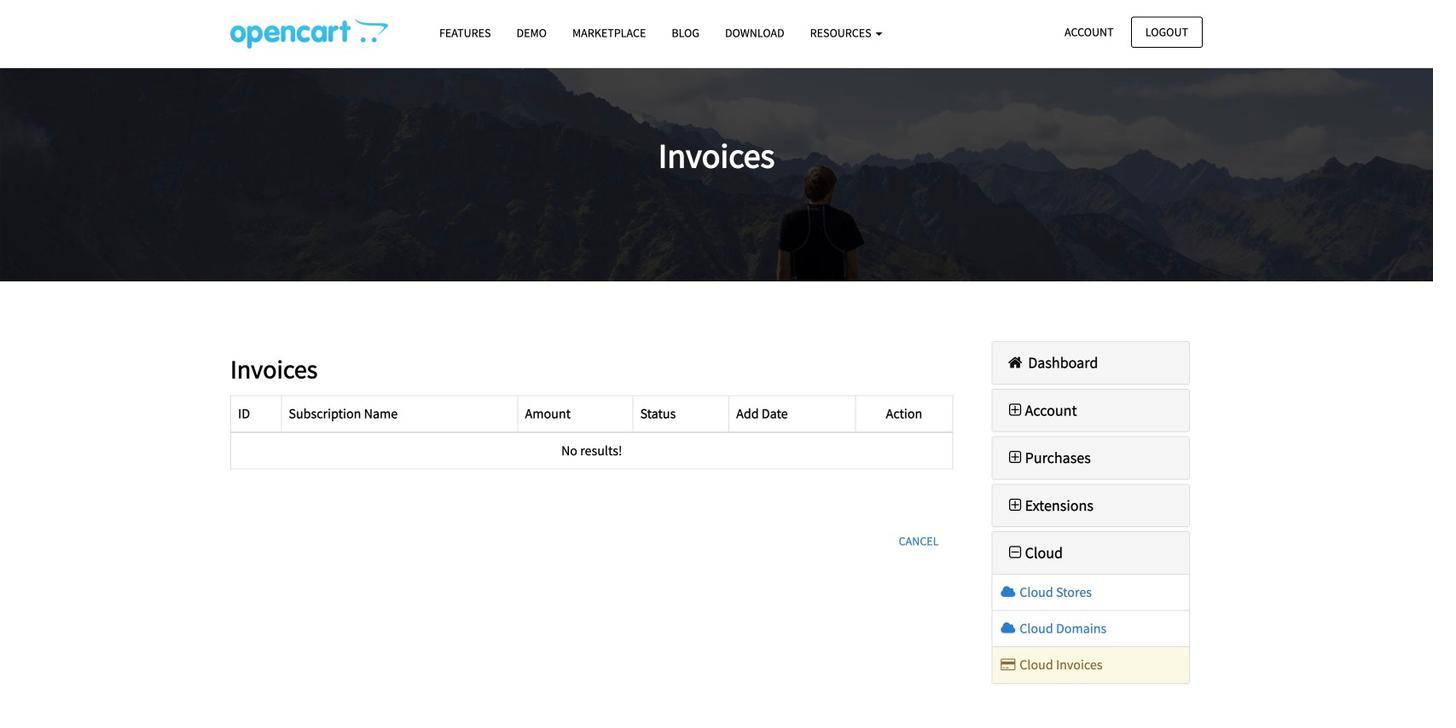 Task type: vqa. For each thing, say whether or not it's contained in the screenshot.
first plus square o image
yes



Task type: locate. For each thing, give the bounding box(es) containing it.
plus square o image up minus square o "icon"
[[1006, 498, 1025, 513]]

cloud image
[[1000, 586, 1017, 599], [1000, 622, 1017, 636]]

1 vertical spatial cloud image
[[1000, 622, 1017, 636]]

1 vertical spatial plus square o image
[[1006, 498, 1025, 513]]

cloud image down minus square o "icon"
[[1000, 586, 1017, 599]]

plus square o image down plus square o icon
[[1006, 450, 1025, 466]]

cloud image up credit card image
[[1000, 622, 1017, 636]]

1 plus square o image from the top
[[1006, 450, 1025, 466]]

1 cloud image from the top
[[1000, 586, 1017, 599]]

0 vertical spatial cloud image
[[1000, 586, 1017, 599]]

0 vertical spatial plus square o image
[[1006, 450, 1025, 466]]

plus square o image
[[1006, 450, 1025, 466], [1006, 498, 1025, 513]]

minus square o image
[[1006, 545, 1025, 561]]



Task type: describe. For each thing, give the bounding box(es) containing it.
credit card image
[[1000, 658, 1017, 672]]

2 plus square o image from the top
[[1006, 498, 1025, 513]]

2 cloud image from the top
[[1000, 622, 1017, 636]]

home image
[[1006, 355, 1025, 370]]

opencart cloud - invoice list image
[[230, 18, 388, 49]]

plus square o image
[[1006, 403, 1025, 418]]



